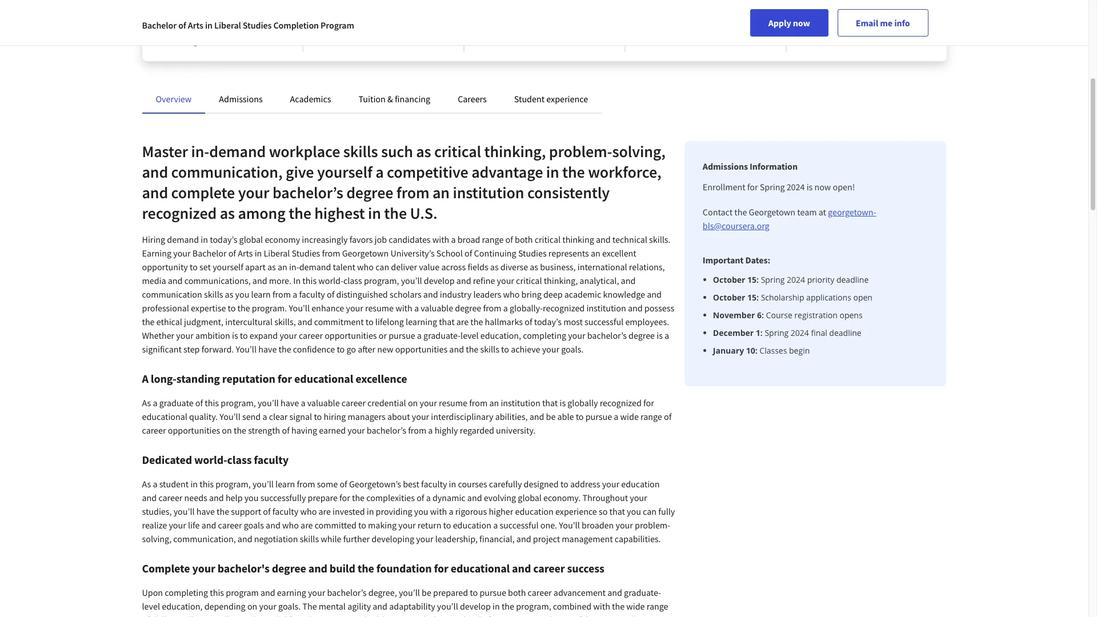Task type: describe. For each thing, give the bounding box(es) containing it.
degree down employees.
[[629, 330, 655, 341]]

fields
[[468, 261, 488, 273]]

the up the bls@coursera.org
[[735, 206, 747, 218]]

learn inside 'as a student in this program, you'll learn from some of georgetown's best faculty in courses carefully designed to address your education and career needs and help you successfully prepare for the complexities of a dynamic and evolving global economy. throughout your studies, you'll have the support of faculty who are invested in providing you with a rigorous higher education experience so that you can fully realize your life and career goals and who are committed to making your return to education a successful one. you'll broaden your problem- solving, communication, and negotiation skills while further developing your leadership, financial, and project management capabilities.'
[[276, 478, 295, 490]]

begin
[[789, 345, 810, 356]]

and down industry on the left of page
[[449, 344, 464, 355]]

from up interdisciplinary
[[469, 397, 488, 409]]

a left highly
[[428, 425, 433, 436]]

info
[[895, 17, 910, 29]]

a up 'signal'
[[301, 397, 305, 409]]

the down "skills,"
[[279, 344, 291, 355]]

affordable
[[848, 14, 883, 24]]

0 horizontal spatial studies
[[243, 19, 272, 31]]

your down managers
[[348, 425, 365, 436]]

distinguished
[[336, 289, 388, 300]]

deadline for spring 2024 final deadline
[[830, 327, 862, 338]]

to up the leadership,
[[443, 520, 451, 531]]

admissions information
[[703, 161, 798, 172]]

most
[[564, 316, 583, 327]]

your left life
[[169, 520, 186, 531]]

this inside upon completing this program and earning your bachelor's degree, you'll be prepared to pursue both career advancement and graduate- level education, depending on your goals. the ​​mental agility and adaptability you'll develop in the program, combined with the wide range of skills you'll gain, will provide a solid foundation you can build on to reach the next level of your journey. alumni of the program have go
[[210, 587, 224, 598]]

hiring
[[142, 234, 165, 245]]

1 vertical spatial program
[[598, 614, 631, 617]]

have inside as a graduate of this program, you'll have a valuable career credential on your resume from an institution that is globally recognized for educational quality. you'll send a clear signal to hiring managers about your interdisciplinary abilities, and be able to pursue a wide range of career opportunities on the strength of having earned your bachelor's from a highly regarded university.
[[281, 397, 299, 409]]

hallmarks
[[485, 316, 523, 327]]

0 horizontal spatial arts
[[188, 19, 203, 31]]

program, inside hiring demand in today's global economy increasingly favors job candidates with a broad range of both critical thinking and technical skills. earning your bachelor of arts in liberal studies from georgetown university's school of continuing studies represents an excellent opportunity to set yourself apart as an in-demand talent who can deliver value across fields as diverse as business, international relations, media and communications, and more. in this world-class program, you'll develop and refine your critical thinking, analytical, and communication skills as you learn from a faculty of distinguished scholars and industry leaders who bring deep academic knowledge and professional expertise to the program. you'll enhance your resume with a valuable degree from a globally-recognized institution and possess the ethical judgment, intercultural skills, and commitment to lifelong learning that are the hallmarks of today's most successful employees. whether your ambition is to expand your career opportunities or pursue a graduate-level education, completing your bachelor's degree is a significant step forward. you'll have the confidence to go after new opportunities and the skills to achieve your goals.
[[364, 275, 399, 286]]

2024 for final
[[791, 327, 809, 338]]

the left next
[[431, 614, 443, 617]]

applications
[[807, 292, 852, 303]]

develop inside hiring demand in today's global economy increasingly favors job candidates with a broad range of both critical thinking and technical skills. earning your bachelor of arts in liberal studies from georgetown university's school of continuing studies represents an excellent opportunity to set yourself apart as an in-demand talent who can deliver value across fields as diverse as business, international relations, media and communications, and more. in this world-class program, you'll develop and refine your critical thinking, analytical, and communication skills as you learn from a faculty of distinguished scholars and industry leaders who bring deep academic knowledge and professional expertise to the program. you'll enhance your resume with a valuable degree from a globally-recognized institution and possess the ethical judgment, intercultural skills, and commitment to lifelong learning that are the hallmarks of today's most successful employees. whether your ambition is to expand your career opportunities or pursue a graduate-level education, completing your bachelor's degree is a significant step forward. you'll have the confidence to go after new opportunities and the skills to achieve your goals.
[[424, 275, 455, 286]]

graduate- inside upon completing this program and earning your bachelor's degree, you'll be prepared to pursue both career advancement and graduate- level education, depending on your goals. the ​​mental agility and adaptability you'll develop in the program, combined with the wide range of skills you'll gain, will provide a solid foundation you can build on to reach the next level of your journey. alumni of the program have go
[[624, 587, 661, 598]]

school inside earn your credential from georgetown university school of continuing studies.
[[238, 25, 261, 35]]

november 6: course registration opens
[[713, 310, 863, 321]]

and down degree,
[[373, 601, 388, 612]]

this inside as a graduate of this program, you'll have a valuable career credential on your resume from an institution that is globally recognized for educational quality. you'll send a clear signal to hiring managers about your interdisciplinary abilities, and be able to pursue a wide range of career opportunities on the strength of having earned your bachelor's from a highly regarded university.
[[205, 397, 219, 409]]

build inside upon completing this program and earning your bachelor's degree, you'll be prepared to pursue both career advancement and graduate- level education, depending on your goals. the ​​mental agility and adaptability you'll develop in the program, combined with the wide range of skills you'll gain, will provide a solid foundation you can build on to reach the next level of your journey. alumni of the program have go
[[365, 614, 384, 617]]

2024 for priority
[[787, 274, 805, 285]]

and down the while on the left bottom of the page
[[309, 561, 327, 576]]

career down student
[[159, 492, 183, 504]]

team
[[797, 206, 817, 218]]

successfully
[[260, 492, 306, 504]]

complete
[[142, 561, 190, 576]]

thinking, inside master in-demand workplace skills such as critical thinking, problem-solving, and communication, give yourself a competitive advantage in the workforce, and complete your bachelor's degree from an institution consistently recognized as among the highest in the u.s.
[[484, 141, 546, 162]]

peers.
[[372, 25, 393, 35]]

a left dynamic
[[426, 492, 431, 504]]

and down the apart
[[253, 275, 267, 286]]

best inside learn when and where it works best for you.
[[749, 14, 763, 24]]

send
[[242, 411, 261, 422]]

student
[[514, 93, 545, 105]]

opens
[[840, 310, 863, 321]]

degree up earning
[[272, 561, 306, 576]]

1 horizontal spatial studies
[[292, 247, 320, 259]]

january
[[713, 345, 744, 356]]

on up provide at bottom left
[[247, 601, 257, 612]]

range inside hiring demand in today's global economy increasingly favors job candidates with a broad range of both critical thinking and technical skills. earning your bachelor of arts in liberal studies from georgetown university's school of continuing studies represents an excellent opportunity to set yourself apart as an in-demand talent who can deliver value across fields as diverse as business, international relations, media and communications, and more. in this world-class program, you'll develop and refine your critical thinking, analytical, and communication skills as you learn from a faculty of distinguished scholars and industry leaders who bring deep academic knowledge and professional expertise to the program. you'll enhance your resume with a valuable degree from a globally-recognized institution and possess the ethical judgment, intercultural skills, and commitment to lifelong learning that are the hallmarks of today's most successful employees. whether your ambition is to expand your career opportunities or pursue a graduate-level education, completing your bachelor's degree is a significant step forward. you'll have the confidence to go after new opportunities and the skills to achieve your goals.
[[482, 234, 504, 245]]

the up whether
[[142, 316, 155, 327]]

1 list item from the top
[[713, 274, 928, 286]]

skills inside 'as a student in this program, you'll learn from some of georgetown's best faculty in courses carefully designed to address your education and career needs and help you successfully prepare for the complexities of a dynamic and evolving global economy. throughout your studies, you'll have the support of faculty who are invested in providing you with a rigorous higher education experience so that you can fully realize your life and career goals and who are committed to making your return to education a successful one. you'll broaden your problem- solving, communication, and negotiation skills while further developing your leadership, financial, and project management capabilities.'
[[300, 533, 319, 545]]

you'll left gain,
[[172, 614, 194, 617]]

2 vertical spatial critical
[[516, 275, 542, 286]]

ambition
[[195, 330, 230, 341]]

in inside engage in group discussions with professors and peers.
[[348, 14, 354, 24]]

in- inside master in-demand workplace skills such as critical thinking, problem-solving, and communication, give yourself a competitive advantage in the workforce, and complete your bachelor's degree from an institution consistently recognized as among the highest in the u.s.
[[191, 141, 209, 162]]

long-
[[151, 372, 177, 386]]

and up industry on the left of page
[[457, 275, 471, 286]]

is up team
[[807, 181, 813, 193]]

prepared
[[433, 587, 468, 598]]

quality.
[[189, 411, 218, 422]]

advancement
[[554, 587, 606, 598]]

problem- inside 'as a student in this program, you'll learn from some of georgetown's best faculty in courses carefully designed to address your education and career needs and help you successfully prepare for the complexities of a dynamic and evolving global economy. throughout your studies, you'll have the support of faculty who are invested in providing you with a rigorous higher education experience so that you can fully realize your life and career goals and who are committed to making your return to education a successful one. you'll broaden your problem- solving, communication, and negotiation skills while further developing your leadership, financial, and project management capabilities.'
[[635, 520, 670, 531]]

your right complete
[[192, 561, 215, 576]]

and down master at top
[[142, 182, 168, 203]]

october 15: spring 2024 priority deadline
[[713, 274, 869, 285]]

rigorous
[[455, 506, 487, 517]]

class inside hiring demand in today's global economy increasingly favors job candidates with a broad range of both critical thinking and technical skills. earning your bachelor of arts in liberal studies from georgetown university's school of continuing studies represents an excellent opportunity to set yourself apart as an in-demand talent who can deliver value across fields as diverse as business, international relations, media and communications, and more. in this world-class program, you'll develop and refine your critical thinking, analytical, and communication skills as you learn from a faculty of distinguished scholars and industry leaders who bring deep academic knowledge and professional expertise to the program. you'll enhance your resume with a valuable degree from a globally-recognized institution and possess the ethical judgment, intercultural skills, and commitment to lifelong learning that are the hallmarks of today's most successful employees. whether your ambition is to expand your career opportunities or pursue a graduate-level education, completing your bachelor's degree is a significant step forward. you'll have the confidence to go after new opportunities and the skills to achieve your goals.
[[343, 275, 362, 286]]

&
[[387, 93, 393, 105]]

a up the hallmarks on the left bottom of page
[[503, 302, 508, 314]]

your up highly
[[420, 397, 437, 409]]

and down goals in the bottom of the page
[[238, 533, 252, 545]]

final
[[811, 327, 827, 338]]

prepare
[[308, 492, 338, 504]]

some
[[317, 478, 338, 490]]

and inside learn when and where it works best for you.
[[684, 14, 697, 24]]

0 horizontal spatial demand
[[167, 234, 199, 245]]

and up studies,
[[142, 492, 157, 504]]

valuable inside hiring demand in today's global economy increasingly favors job candidates with a broad range of both critical thinking and technical skills. earning your bachelor of arts in liberal studies from georgetown university's school of continuing studies represents an excellent opportunity to set yourself apart as an in-demand talent who can deliver value across fields as diverse as business, international relations, media and communications, and more. in this world-class program, you'll develop and refine your critical thinking, analytical, and communication skills as you learn from a faculty of distinguished scholars and industry leaders who bring deep academic knowledge and professional expertise to the program. you'll enhance your resume with a valuable degree from a globally-recognized institution and possess the ethical judgment, intercultural skills, and commitment to lifelong learning that are the hallmarks of today's most successful employees. whether your ambition is to expand your career opportunities or pursue a graduate-level education, completing your bachelor's degree is a significant step forward. you'll have the confidence to go after new opportunities and the skills to achieve your goals.
[[421, 302, 453, 314]]

for inside 'as a student in this program, you'll learn from some of georgetown's best faculty in courses carefully designed to address your education and career needs and help you successfully prepare for the complexities of a dynamic and evolving global economy. throughout your studies, you'll have the support of faculty who are invested in providing you with a rigorous higher education experience so that you can fully realize your life and career goals and who are committed to making your return to education a successful one. you'll broaden your problem- solving, communication, and negotiation skills while further developing your leadership, financial, and project management capabilities.'
[[340, 492, 350, 504]]

dedicated
[[142, 453, 192, 467]]

master in-demand workplace skills such as critical thinking, problem-solving, and communication, give yourself a competitive advantage in the workforce, and complete your bachelor's degree from an institution consistently recognized as among the highest in the u.s.
[[142, 141, 666, 223]]

broad
[[458, 234, 480, 245]]

communication, inside 'as a student in this program, you'll learn from some of georgetown's best faculty in courses carefully designed to address your education and career needs and help you successfully prepare for the complexities of a dynamic and evolving global economy. throughout your studies, you'll have the support of faculty who are invested in providing you with a rigorous higher education experience so that you can fully realize your life and career goals and who are committed to making your return to education a successful one. you'll broaden your problem- solving, communication, and negotiation skills while further developing your leadership, financial, and project management capabilities.'
[[173, 533, 236, 545]]

0 vertical spatial experience
[[547, 93, 588, 105]]

as right fields
[[490, 261, 499, 273]]

international
[[578, 261, 627, 273]]

bachelor's inside hiring demand in today's global economy increasingly favors job candidates with a broad range of both critical thinking and technical skills. earning your bachelor of arts in liberal studies from georgetown university's school of continuing studies represents an excellent opportunity to set yourself apart as an in-demand talent who can deliver value across fields as diverse as business, international relations, media and communications, and more. in this world-class program, you'll develop and refine your critical thinking, analytical, and communication skills as you learn from a faculty of distinguished scholars and industry leaders who bring deep academic knowledge and professional expertise to the program. you'll enhance your resume with a valuable degree from a globally-recognized institution and possess the ethical judgment, intercultural skills, and commitment to lifelong learning that are the hallmarks of today's most successful employees. whether your ambition is to expand your career opportunities or pursue a graduate-level education, completing your bachelor's degree is a significant step forward. you'll have the confidence to go after new opportunities and the skills to achieve your goals.
[[587, 330, 627, 341]]

0 horizontal spatial program
[[226, 587, 259, 598]]

career up dedicated
[[142, 425, 166, 436]]

with inside 'as a student in this program, you'll learn from some of georgetown's best faculty in courses carefully designed to address your education and career needs and help you successfully prepare for the complexities of a dynamic and evolving global economy. throughout your studies, you'll have the support of faculty who are invested in providing you with a rigorous higher education experience so that you can fully realize your life and career goals and who are committed to making your return to education a successful one. you'll broaden your problem- solving, communication, and negotiation skills while further developing your leadership, financial, and project management capabilities.'
[[430, 506, 447, 517]]

career down support
[[218, 520, 242, 531]]

be inside upon completing this program and earning your bachelor's degree, you'll be prepared to pursue both career advancement and graduate- level education, depending on your goals. the ​​mental agility and adaptability you'll develop in the program, combined with the wide range of skills you'll gain, will provide a solid foundation you can build on to reach the next level of your journey. alumni of the program have go
[[422, 587, 431, 598]]

career up managers
[[342, 397, 366, 409]]

on up "about"
[[408, 397, 418, 409]]

the left the hallmarks on the left bottom of page
[[471, 316, 483, 327]]

spring for 15:
[[761, 274, 785, 285]]

you'll inside 'as a student in this program, you'll learn from some of georgetown's best faculty in courses carefully designed to address your education and career needs and help you successfully prepare for the complexities of a dynamic and evolving global economy. throughout your studies, you'll have the support of faculty who are invested in providing you with a rigorous higher education experience so that you can fully realize your life and career goals and who are committed to making your return to education a successful one. you'll broaden your problem- solving, communication, and negotiation skills while further developing your leadership, financial, and project management capabilities.'
[[559, 520, 580, 531]]

while
[[321, 533, 341, 545]]

consistently
[[527, 182, 610, 203]]

and up knowledge
[[621, 275, 636, 286]]

the left u.s.
[[384, 203, 407, 223]]

negotiation
[[254, 533, 298, 545]]

you inside upon completing this program and earning your bachelor's degree, you'll be prepared to pursue both career advancement and graduate- level education, depending on your goals. the ​​mental agility and adaptability you'll develop in the program, combined with the wide range of skills you'll gain, will provide a solid foundation you can build on to reach the next level of your journey. alumni of the program have go
[[333, 614, 347, 617]]

one.
[[541, 520, 557, 531]]

career down project at the bottom of page
[[533, 561, 565, 576]]

program, inside 'as a student in this program, you'll learn from some of georgetown's best faculty in courses carefully designed to address your education and career needs and help you successfully prepare for the complexities of a dynamic and evolving global economy. throughout your studies, you'll have the support of faculty who are invested in providing you with a rigorous higher education experience so that you can fully realize your life and career goals and who are committed to making your return to education a successful one. you'll broaden your problem- solving, communication, and negotiation skills while further developing your leadership, financial, and project management capabilities.'
[[216, 478, 251, 490]]

communication, inside master in-demand workplace skills such as critical thinking, problem-solving, and communication, give yourself a competitive advantage in the workforce, and complete your bachelor's degree from an institution consistently recognized as among the highest in the u.s.
[[171, 162, 283, 182]]

the down combined
[[583, 614, 596, 617]]

enrollment for spring 2024 is now open!
[[703, 181, 855, 193]]

degree,
[[369, 587, 397, 598]]

successful inside hiring demand in today's global economy increasingly favors job candidates with a broad range of both critical thinking and technical skills. earning your bachelor of arts in liberal studies from georgetown university's school of continuing studies represents an excellent opportunity to set yourself apart as an in-demand talent who can deliver value across fields as diverse as business, international relations, media and communications, and more. in this world-class program, you'll develop and refine your critical thinking, analytical, and communication skills as you learn from a faculty of distinguished scholars and industry leaders who bring deep academic knowledge and professional expertise to the program. you'll enhance your resume with a valuable degree from a globally-recognized institution and possess the ethical judgment, intercultural skills, and commitment to lifelong learning that are the hallmarks of today's most successful employees. whether your ambition is to expand your career opportunities or pursue a graduate-level education, completing your bachelor's degree is a significant step forward. you'll have the confidence to go after new opportunities and the skills to achieve your goals.
[[585, 316, 624, 327]]

your inside earn your credential from georgetown university school of continuing studies.
[[177, 14, 192, 24]]

project
[[533, 533, 560, 545]]

pursue inside hiring demand in today's global economy increasingly favors job candidates with a broad range of both critical thinking and technical skills. earning your bachelor of arts in liberal studies from georgetown university's school of continuing studies represents an excellent opportunity to set yourself apart as an in-demand talent who can deliver value across fields as diverse as business, international relations, media and communications, and more. in this world-class program, you'll develop and refine your critical thinking, analytical, and communication skills as you learn from a faculty of distinguished scholars and industry leaders who bring deep academic knowledge and professional expertise to the program. you'll enhance your resume with a valuable degree from a globally-recognized institution and possess the ethical judgment, intercultural skills, and commitment to lifelong learning that are the hallmarks of today's most successful employees. whether your ambition is to expand your career opportunities or pursue a graduate-level education, completing your bachelor's degree is a significant step forward. you'll have the confidence to go after new opportunities and the skills to achieve your goals.
[[389, 330, 415, 341]]

list item containing january 10:
[[713, 345, 928, 357]]

dedicated world-class faculty
[[142, 453, 289, 467]]

education, inside hiring demand in today's global economy increasingly favors job candidates with a broad range of both critical thinking and technical skills. earning your bachelor of arts in liberal studies from georgetown university's school of continuing studies represents an excellent opportunity to set yourself apart as an in-demand talent who can deliver value across fields as diverse as business, international relations, media and communications, and more. in this world-class program, you'll develop and refine your critical thinking, analytical, and communication skills as you learn from a faculty of distinguished scholars and industry leaders who bring deep academic knowledge and professional expertise to the program. you'll enhance your resume with a valuable degree from a globally-recognized institution and possess the ethical judgment, intercultural skills, and commitment to lifelong learning that are the hallmarks of today's most successful employees. whether your ambition is to expand your career opportunities or pursue a graduate-level education, completing your bachelor's degree is a significant step forward. you'll have the confidence to go after new opportunities and the skills to achieve your goals.
[[481, 330, 521, 341]]

financial,
[[480, 533, 515, 545]]

careers
[[458, 93, 487, 105]]

the left achieve
[[466, 344, 479, 355]]

leadership,
[[435, 533, 478, 545]]

will
[[216, 614, 229, 617]]

and left earning
[[261, 587, 275, 598]]

contact the georgetown team at
[[703, 206, 828, 218]]

scholars
[[390, 289, 422, 300]]

spring for 1:
[[765, 327, 789, 338]]

able
[[558, 411, 574, 422]]

communications,
[[184, 275, 251, 286]]

2 horizontal spatial opportunities
[[395, 344, 448, 355]]

have inside 'as a student in this program, you'll learn from some of georgetown's best faculty in courses carefully designed to address your education and career needs and help you successfully prepare for the complexities of a dynamic and evolving global economy. throughout your studies, you'll have the support of faculty who are invested in providing you with a rigorous higher education experience so that you can fully realize your life and career goals and who are committed to making your return to education a successful one. you'll broaden your problem- solving, communication, and negotiation skills while further developing your leadership, financial, and project management capabilities.'
[[196, 506, 215, 517]]

from down more.
[[273, 289, 291, 300]]

from down increasingly
[[322, 247, 340, 259]]

1 horizontal spatial now
[[815, 181, 831, 193]]

completing inside upon completing this program and earning your bachelor's degree, you'll be prepared to pursue both career advancement and graduate- level education, depending on your goals. the ​​mental agility and adaptability you'll develop in the program, combined with the wide range of skills you'll gain, will provide a solid foundation you can build on to reach the next level of your journey. alumni of the program have go
[[165, 587, 208, 598]]

academics link
[[290, 93, 331, 105]]

skills down communications,
[[204, 289, 223, 300]]

relations,
[[629, 261, 665, 273]]

a left graduate on the bottom left
[[153, 397, 157, 409]]

apply now button
[[750, 9, 829, 37]]

to up intercultural on the left bottom
[[228, 302, 236, 314]]

for inside as a graduate of this program, you'll have a valuable career credential on your resume from an institution that is globally recognized for educational quality. you'll send a clear signal to hiring managers about your interdisciplinary abilities, and be able to pursue a wide range of career opportunities on the strength of having earned your bachelor's from a highly regarded university.
[[644, 397, 654, 409]]

and right "skills,"
[[298, 316, 312, 327]]

help
[[226, 492, 243, 504]]

earn
[[160, 14, 176, 24]]

student experience link
[[514, 93, 588, 105]]

faculty down strength
[[254, 453, 289, 467]]

your up 'the'
[[308, 587, 325, 598]]

november
[[713, 310, 755, 321]]

it
[[721, 14, 726, 24]]

a left broad
[[451, 234, 456, 245]]

you'll up next
[[437, 601, 458, 612]]

2 list item from the top
[[713, 291, 928, 303]]

2 horizontal spatial education
[[621, 478, 660, 490]]

the up journey. in the left bottom of the page
[[502, 601, 514, 612]]

judgment,
[[184, 316, 224, 327]]

and right advancement
[[608, 587, 622, 598]]

0 horizontal spatial bachelor
[[142, 19, 177, 31]]

2 horizontal spatial georgetown
[[749, 206, 796, 218]]

with left broad
[[433, 234, 449, 245]]

career inside hiring demand in today's global economy increasingly favors job candidates with a broad range of both critical thinking and technical skills. earning your bachelor of arts in liberal studies from georgetown university's school of continuing studies represents an excellent opportunity to set yourself apart as an in-demand talent who can deliver value across fields as diverse as business, international relations, media and communications, and more. in this world-class program, you'll develop and refine your critical thinking, analytical, and communication skills as you learn from a faculty of distinguished scholars and industry leaders who bring deep academic knowledge and professional expertise to the program. you'll enhance your resume with a valuable degree from a globally-recognized institution and possess the ethical judgment, intercultural skills, and commitment to lifelong learning that are the hallmarks of today's most successful employees. whether your ambition is to expand your career opportunities or pursue a graduate-level education, completing your bachelor's degree is a significant step forward. you'll have the confidence to go after new opportunities and the skills to achieve your goals.
[[299, 330, 323, 341]]

a up learning
[[414, 302, 419, 314]]

confidence
[[293, 344, 335, 355]]

your right "about"
[[412, 411, 429, 422]]

and inside as a graduate of this program, you'll have a valuable career credential on your resume from an institution that is globally recognized for educational quality. you'll send a clear signal to hiring managers about your interdisciplinary abilities, and be able to pursue a wide range of career opportunities on the strength of having earned your bachelor's from a highly regarded university.
[[530, 411, 544, 422]]

1 vertical spatial critical
[[535, 234, 561, 245]]

candidates
[[389, 234, 431, 245]]

bachelor of arts in liberal studies completion program
[[142, 19, 354, 31]]

highly
[[435, 425, 458, 436]]

your up 'solid'
[[259, 601, 277, 612]]

successful inside 'as a student in this program, you'll learn from some of georgetown's best faculty in courses carefully designed to address your education and career needs and help you successfully prepare for the complexities of a dynamic and evolving global economy. throughout your studies, you'll have the support of faculty who are invested in providing you with a rigorous higher education experience so that you can fully realize your life and career goals and who are committed to making your return to education a successful one. you'll broaden your problem- solving, communication, and negotiation skills while further developing your leadership, financial, and project management capabilities.'
[[500, 520, 539, 531]]

0 horizontal spatial education
[[453, 520, 492, 531]]

0 vertical spatial today's
[[210, 234, 237, 245]]

a down employees.
[[665, 330, 669, 341]]

overview link
[[156, 93, 192, 105]]

opportunity
[[142, 261, 188, 273]]

making
[[368, 520, 397, 531]]

clear
[[269, 411, 288, 422]]

studies.
[[199, 37, 226, 47]]

your down distinguished
[[346, 302, 363, 314]]

as for as a graduate of this program, you'll have a valuable career credential on your resume from an institution that is globally recognized for educational quality. you'll send a clear signal to hiring managers about your interdisciplinary abilities, and be able to pursue a wide range of career opportunities on the strength of having earned your bachelor's from a highly regarded university.
[[142, 397, 151, 409]]

0 horizontal spatial build
[[330, 561, 355, 576]]

who down prepare
[[300, 506, 317, 517]]

represents
[[549, 247, 589, 259]]

your up opportunity
[[173, 247, 191, 259]]

the up intercultural on the left bottom
[[238, 302, 250, 314]]

your up step
[[176, 330, 194, 341]]

scholarship
[[761, 292, 804, 303]]

both inside hiring demand in today's global economy increasingly favors job candidates with a broad range of both critical thinking and technical skills. earning your bachelor of arts in liberal studies from georgetown university's school of continuing studies represents an excellent opportunity to set yourself apart as an in-demand talent who can deliver value across fields as diverse as business, international relations, media and communications, and more. in this world-class program, you'll develop and refine your critical thinking, analytical, and communication skills as you learn from a faculty of distinguished scholars and industry leaders who bring deep academic knowledge and professional expertise to the program. you'll enhance your resume with a valuable degree from a globally-recognized institution and possess the ethical judgment, intercultural skills, and commitment to lifelong learning that are the hallmarks of today's most successful employees. whether your ambition is to expand your career opportunities or pursue a graduate-level education, completing your bachelor's degree is a significant step forward. you'll have the confidence to go after new opportunities and the skills to achieve your goals.
[[515, 234, 533, 245]]

economy
[[265, 234, 300, 245]]

who right talent on the top of the page
[[357, 261, 374, 273]]

earning
[[277, 587, 306, 598]]

can for have
[[349, 614, 363, 617]]

commitment
[[314, 316, 364, 327]]

skills down the hallmarks on the left bottom of page
[[480, 344, 499, 355]]

1 vertical spatial today's
[[534, 316, 562, 327]]

1 horizontal spatial education
[[515, 506, 554, 517]]

list item containing december 1:
[[713, 327, 928, 339]]

a right able
[[614, 411, 619, 422]]

carefully
[[489, 478, 522, 490]]

with inside upon completing this program and earning your bachelor's degree, you'll be prepared to pursue both career advancement and graduate- level education, depending on your goals. the ​​mental agility and adaptability you'll develop in the program, combined with the wide range of skills you'll gain, will provide a solid foundation you can build on to reach the next level of your journey. alumni of the program have go
[[593, 601, 610, 612]]

and left project at the bottom of page
[[517, 533, 531, 545]]

best inside 'as a student in this program, you'll learn from some of georgetown's best faculty in courses carefully designed to address your education and career needs and help you successfully prepare for the complexities of a dynamic and evolving global economy. throughout your studies, you'll have the support of faculty who are invested in providing you with a rigorous higher education experience so that you can fully realize your life and career goals and who are committed to making your return to education a successful one. you'll broaden your problem- solving, communication, and negotiation skills while further developing your leadership, financial, and project management capabilities.'
[[403, 478, 419, 490]]

0 horizontal spatial are
[[301, 520, 313, 531]]

credential inside as a graduate of this program, you'll have a valuable career credential on your resume from an institution that is globally recognized for educational quality. you'll send a clear signal to hiring managers about your interdisciplinary abilities, and be able to pursue a wide range of career opportunities on the strength of having earned your bachelor's from a highly regarded university.
[[368, 397, 406, 409]]

you'll up adaptability
[[399, 587, 420, 598]]

the up economy
[[289, 203, 311, 223]]

learning
[[406, 316, 437, 327]]

contact
[[703, 206, 733, 218]]

complete your bachelor's degree and build the foundation for educational and career success
[[142, 561, 605, 576]]

liberal inside hiring demand in today's global economy increasingly favors job candidates with a broad range of both critical thinking and technical skills. earning your bachelor of arts in liberal studies from georgetown university's school of continuing studies represents an excellent opportunity to set yourself apart as an in-demand talent who can deliver value across fields as diverse as business, international relations, media and communications, and more. in this world-class program, you'll develop and refine your critical thinking, analytical, and communication skills as you learn from a faculty of distinguished scholars and industry leaders who bring deep academic knowledge and professional expertise to the program. you'll enhance your resume with a valuable degree from a globally-recognized institution and possess the ethical judgment, intercultural skills, and commitment to lifelong learning that are the hallmarks of today's most successful employees. whether your ambition is to expand your career opportunities or pursue a graduate-level education, completing your bachelor's degree is a significant step forward. you'll have the confidence to go after new opportunities and the skills to achieve your goals.
[[264, 247, 290, 259]]

completion
[[273, 19, 319, 31]]

your up "throughout"
[[602, 478, 620, 490]]

2024 for is
[[787, 181, 805, 193]]

capabilities.
[[615, 533, 661, 545]]

be inside as a graduate of this program, you'll have a valuable career credential on your resume from an institution that is globally recognized for educational quality. you'll send a clear signal to hiring managers about your interdisciplinary abilities, and be able to pursue a wide range of career opportunities on the strength of having earned your bachelor's from a highly regarded university.
[[546, 411, 556, 422]]

committed
[[315, 520, 357, 531]]

a down dynamic
[[449, 506, 454, 517]]

your down most
[[568, 330, 586, 341]]

dynamic
[[433, 492, 466, 504]]

october for october 15: spring 2024 priority deadline
[[713, 274, 746, 285]]

spring for for
[[760, 181, 785, 193]]

you up support
[[244, 492, 259, 504]]

faculty up dynamic
[[421, 478, 447, 490]]

deadline for spring 2024 priority deadline
[[837, 274, 869, 285]]

me
[[880, 17, 893, 29]]

solid
[[269, 614, 287, 617]]

0 vertical spatial foundation
[[377, 561, 432, 576]]

from down "about"
[[408, 425, 426, 436]]

your left journey. in the left bottom of the page
[[493, 614, 510, 617]]

a up financial,
[[493, 520, 498, 531]]

range inside as a graduate of this program, you'll have a valuable career credential on your resume from an institution that is globally recognized for educational quality. you'll send a clear signal to hiring managers about your interdisciplinary abilities, and be able to pursue a wide range of career opportunities on the strength of having earned your bachelor's from a highly regarded university.
[[641, 411, 662, 422]]

possess
[[645, 302, 675, 314]]

and down knowledge
[[628, 302, 643, 314]]

2 vertical spatial educational
[[451, 561, 510, 576]]

realize
[[142, 520, 167, 531]]

wide inside upon completing this program and earning your bachelor's degree, you'll be prepared to pursue both career advancement and graduate- level education, depending on your goals. the ​​mental agility and adaptability you'll develop in the program, combined with the wide range of skills you'll gain, will provide a solid foundation you can build on to reach the next level of your journey. alumni of the program have go
[[627, 601, 645, 612]]

open
[[854, 292, 873, 303]]

on down adaptability
[[386, 614, 396, 617]]

you'll down the expand
[[236, 344, 257, 355]]

graduate- inside hiring demand in today's global economy increasingly favors job candidates with a broad range of both critical thinking and technical skills. earning your bachelor of arts in liberal studies from georgetown university's school of continuing studies represents an excellent opportunity to set yourself apart as an in-demand talent who can deliver value across fields as diverse as business, international relations, media and communications, and more. in this world-class program, you'll develop and refine your critical thinking, analytical, and communication skills as you learn from a faculty of distinguished scholars and industry leaders who bring deep academic knowledge and professional expertise to the program. you'll enhance your resume with a valuable degree from a globally-recognized institution and possess the ethical judgment, intercultural skills, and commitment to lifelong learning that are the hallmarks of today's most successful employees. whether your ambition is to expand your career opportunities or pursue a graduate-level education, completing your bachelor's degree is a significant step forward. you'll have the confidence to go after new opportunities and the skills to achieve your goals.
[[424, 330, 461, 341]]

whether
[[142, 330, 174, 341]]

engage in group discussions with professors and peers.
[[321, 14, 432, 35]]

develop inside upon completing this program and earning your bachelor's degree, you'll be prepared to pursue both career advancement and graduate- level education, depending on your goals. the ​​mental agility and adaptability you'll develop in the program, combined with the wide range of skills you'll gain, will provide a solid foundation you can build on to reach the next level of your journey. alumni of the program have go
[[460, 601, 491, 612]]

continuing inside hiring demand in today's global economy increasingly favors job candidates with a broad range of both critical thinking and technical skills. earning your bachelor of arts in liberal studies from georgetown university's school of continuing studies represents an excellent opportunity to set yourself apart as an in-demand talent who can deliver value across fields as diverse as business, international relations, media and communications, and more. in this world-class program, you'll develop and refine your critical thinking, analytical, and communication skills as you learn from a faculty of distinguished scholars and industry leaders who bring deep academic knowledge and professional expertise to the program. you'll enhance your resume with a valuable degree from a globally-recognized institution and possess the ethical judgment, intercultural skills, and commitment to lifelong learning that are the hallmarks of today's most successful employees. whether your ambition is to expand your career opportunities or pursue a graduate-level education, completing your bachelor's degree is a significant step forward. you'll have the confidence to go after new opportunities and the skills to achieve your goals.
[[474, 247, 517, 259]]

an inside as a graduate of this program, you'll have a valuable career credential on your resume from an institution that is globally recognized for educational quality. you'll send a clear signal to hiring managers about your interdisciplinary abilities, and be able to pursue a wide range of career opportunities on the strength of having earned your bachelor's from a highly regarded university.
[[489, 397, 499, 409]]

valuable inside as a graduate of this program, you'll have a valuable career credential on your resume from an institution that is globally recognized for educational quality. you'll send a clear signal to hiring managers about your interdisciplinary abilities, and be able to pursue a wide range of career opportunities on the strength of having earned your bachelor's from a highly regarded university.
[[307, 397, 340, 409]]

from inside earn your credential from georgetown university school of continuing studies.
[[230, 14, 246, 24]]

your right achieve
[[542, 344, 560, 355]]

1 horizontal spatial educational
[[294, 372, 353, 386]]

2 horizontal spatial studies
[[518, 247, 547, 259]]

and right life
[[202, 520, 216, 531]]

and up communication
[[168, 275, 183, 286]]

workforce,
[[588, 162, 662, 182]]

2 vertical spatial demand
[[299, 261, 331, 273]]

important dates:
[[703, 254, 771, 266]]

this inside 'as a student in this program, you'll learn from some of georgetown's best faculty in courses carefully designed to address your education and career needs and help you successfully prepare for the complexities of a dynamic and evolving global economy. throughout your studies, you'll have the support of faculty who are invested in providing you with a rigorous higher education experience so that you can fully realize your life and career goals and who are committed to making your return to education a successful one. you'll broaden your problem- solving, communication, and negotiation skills while further developing your leadership, financial, and project management capabilities.'
[[200, 478, 214, 490]]

job
[[375, 234, 387, 245]]

as left among
[[220, 203, 235, 223]]

your down providing
[[399, 520, 416, 531]]

foundation inside upon completing this program and earning your bachelor's degree, you'll be prepared to pursue both career advancement and graduate- level education, depending on your goals. the ​​mental agility and adaptability you'll develop in the program, combined with the wide range of skills you'll gain, will provide a solid foundation you can build on to reach the next level of your journey. alumni of the program have go
[[289, 614, 331, 617]]

to down intercultural on the left bottom
[[240, 330, 248, 341]]

educational inside as a graduate of this program, you'll have a valuable career credential on your resume from an institution that is globally recognized for educational quality. you'll send a clear signal to hiring managers about your interdisciplinary abilities, and be able to pursue a wide range of career opportunities on the strength of having earned your bachelor's from a highly regarded university.
[[142, 411, 187, 422]]

0 horizontal spatial world-
[[194, 453, 227, 467]]



Task type: locate. For each thing, give the bounding box(es) containing it.
can left deliver
[[376, 261, 389, 273]]

significant
[[142, 344, 182, 355]]

industry
[[440, 289, 472, 300]]

after
[[358, 344, 376, 355]]

0 vertical spatial communication,
[[171, 162, 283, 182]]

faculty down in
[[299, 289, 325, 300]]

bachelor's down "about"
[[367, 425, 406, 436]]

as inside 'as a student in this program, you'll learn from some of georgetown's best faculty in courses carefully designed to address your education and career needs and help you successfully prepare for the complexities of a dynamic and evolving global economy. throughout your studies, you'll have the support of faculty who are invested in providing you with a rigorous higher education experience so that you can fully realize your life and career goals and who are committed to making your return to education a successful one. you'll broaden your problem- solving, communication, and negotiation skills while further developing your leadership, financial, and project management capabilities.'
[[142, 478, 151, 490]]

2 vertical spatial level
[[463, 614, 481, 617]]

0 vertical spatial problem-
[[549, 141, 612, 162]]

learn when and where it works best for you.
[[644, 14, 763, 35]]

2 vertical spatial 2024
[[791, 327, 809, 338]]

spring right 1: on the right of the page
[[765, 327, 789, 338]]

in
[[348, 14, 354, 24], [205, 19, 213, 31], [546, 162, 559, 182], [368, 203, 381, 223], [201, 234, 208, 245], [255, 247, 262, 259], [191, 478, 198, 490], [449, 478, 456, 490], [367, 506, 374, 517], [493, 601, 500, 612]]

that
[[439, 316, 455, 327], [542, 397, 558, 409], [610, 506, 625, 517]]

school inside hiring demand in today's global economy increasingly favors job candidates with a broad range of both critical thinking and technical skills. earning your bachelor of arts in liberal studies from georgetown university's school of continuing studies represents an excellent opportunity to set yourself apart as an in-demand talent who can deliver value across fields as diverse as business, international relations, media and communications, and more. in this world-class program, you'll develop and refine your critical thinking, analytical, and communication skills as you learn from a faculty of distinguished scholars and industry leaders who bring deep academic knowledge and professional expertise to the program. you'll enhance your resume with a valuable degree from a globally-recognized institution and possess the ethical judgment, intercultural skills, and commitment to lifelong learning that are the hallmarks of today's most successful employees. whether your ambition is to expand your career opportunities or pursue a graduate-level education, completing your bachelor's degree is a significant step forward. you'll have the confidence to go after new opportunities and the skills to achieve your goals.
[[437, 247, 463, 259]]

arts inside hiring demand in today's global economy increasingly favors job candidates with a broad range of both critical thinking and technical skills. earning your bachelor of arts in liberal studies from georgetown university's school of continuing studies represents an excellent opportunity to set yourself apart as an in-demand talent who can deliver value across fields as diverse as business, international relations, media and communications, and more. in this world-class program, you'll develop and refine your critical thinking, analytical, and communication skills as you learn from a faculty of distinguished scholars and industry leaders who bring deep academic knowledge and professional expertise to the program. you'll enhance your resume with a valuable degree from a globally-recognized institution and possess the ethical judgment, intercultural skills, and commitment to lifelong learning that are the hallmarks of today's most successful employees. whether your ambition is to expand your career opportunities or pursue a graduate-level education, completing your bachelor's degree is a significant step forward. you'll have the confidence to go after new opportunities and the skills to achieve your goals.
[[238, 247, 253, 259]]

0 vertical spatial wide
[[620, 411, 639, 422]]

reputation
[[222, 372, 275, 386]]

credential up "about"
[[368, 397, 406, 409]]

with right 'discussions'
[[417, 14, 432, 24]]

credential up the university
[[194, 14, 228, 24]]

1 vertical spatial bachelor
[[192, 247, 227, 259]]

0 horizontal spatial problem-
[[549, 141, 612, 162]]

pursue down globally
[[586, 411, 612, 422]]

experience right student
[[547, 93, 588, 105]]

recognized
[[142, 203, 217, 223], [543, 302, 585, 314], [600, 397, 642, 409]]

program, up help
[[216, 478, 251, 490]]

global down designed
[[518, 492, 542, 504]]

1 horizontal spatial valuable
[[421, 302, 453, 314]]

a inside upon completing this program and earning your bachelor's degree, you'll be prepared to pursue both career advancement and graduate- level education, depending on your goals. the ​​mental agility and adaptability you'll develop in the program, combined with the wide range of skills you'll gain, will provide a solid foundation you can build on to reach the next level of your journey. alumni of the program have go
[[262, 614, 267, 617]]

1 vertical spatial graduate-
[[624, 587, 661, 598]]

be
[[546, 411, 556, 422], [422, 587, 431, 598]]

graduate-
[[424, 330, 461, 341], [624, 587, 661, 598]]

you'll up successfully
[[253, 478, 274, 490]]

a inside master in-demand workplace skills such as critical thinking, problem-solving, and communication, give yourself a competitive advantage in the workforce, and complete your bachelor's degree from an institution consistently recognized as among the highest in the u.s.
[[376, 162, 384, 182]]

1 vertical spatial experience
[[556, 506, 597, 517]]

needs
[[184, 492, 207, 504]]

1 vertical spatial problem-
[[635, 520, 670, 531]]

demand inside master in-demand workplace skills such as critical thinking, problem-solving, and communication, give yourself a competitive advantage in the workforce, and complete your bachelor's degree from an institution consistently recognized as among the highest in the u.s.
[[209, 141, 266, 162]]

1 horizontal spatial are
[[319, 506, 331, 517]]

1 vertical spatial that
[[542, 397, 558, 409]]

1 vertical spatial liberal
[[264, 247, 290, 259]]

0 horizontal spatial graduate-
[[424, 330, 461, 341]]

tuition
[[359, 93, 386, 105]]

you inside hiring demand in today's global economy increasingly favors job candidates with a broad range of both critical thinking and technical skills. earning your bachelor of arts in liberal studies from georgetown university's school of continuing studies represents an excellent opportunity to set yourself apart as an in-demand talent who can deliver value across fields as diverse as business, international relations, media and communications, and more. in this world-class program, you'll develop and refine your critical thinking, analytical, and communication skills as you learn from a faculty of distinguished scholars and industry leaders who bring deep academic knowledge and professional expertise to the program. you'll enhance your resume with a valuable degree from a globally-recognized institution and possess the ethical judgment, intercultural skills, and commitment to lifelong learning that are the hallmarks of today's most successful employees. whether your ambition is to expand your career opportunities or pursue a graduate-level education, completing your bachelor's degree is a significant step forward. you'll have the confidence to go after new opportunities and the skills to achieve your goals.
[[235, 289, 249, 300]]

and up possess
[[647, 289, 662, 300]]

0 vertical spatial solving,
[[612, 141, 666, 162]]

graduate
[[159, 397, 194, 409]]

and inside the benefit from affordable tuition and flexible payments.
[[908, 14, 921, 24]]

1 horizontal spatial opportunities
[[325, 330, 377, 341]]

2 october from the top
[[713, 292, 746, 303]]

1 vertical spatial credential
[[368, 397, 406, 409]]

1 horizontal spatial continuing
[[474, 247, 517, 259]]

0 horizontal spatial resume
[[365, 302, 394, 314]]

abilities,
[[495, 411, 528, 422]]

1 horizontal spatial resume
[[439, 397, 468, 409]]

goals. down most
[[561, 344, 584, 355]]

level inside hiring demand in today's global economy increasingly favors job candidates with a broad range of both critical thinking and technical skills. earning your bachelor of arts in liberal studies from georgetown university's school of continuing studies represents an excellent opportunity to set yourself apart as an in-demand talent who can deliver value across fields as diverse as business, international relations, media and communications, and more. in this world-class program, you'll develop and refine your critical thinking, analytical, and communication skills as you learn from a faculty of distinguished scholars and industry leaders who bring deep academic knowledge and professional expertise to the program. you'll enhance your resume with a valuable degree from a globally-recognized institution and possess the ethical judgment, intercultural skills, and commitment to lifelong learning that are the hallmarks of today's most successful employees. whether your ambition is to expand your career opportunities or pursue a graduate-level education, completing your bachelor's degree is a significant step forward. you'll have the confidence to go after new opportunities and the skills to achieve your goals.
[[461, 330, 479, 341]]

that up able
[[542, 397, 558, 409]]

1 vertical spatial goals.
[[278, 601, 301, 612]]

demand down admissions link
[[209, 141, 266, 162]]

1 horizontal spatial completing
[[523, 330, 566, 341]]

0 horizontal spatial school
[[238, 25, 261, 35]]

admissions for admissions
[[219, 93, 263, 105]]

program, inside upon completing this program and earning your bachelor's degree, you'll be prepared to pursue both career advancement and graduate- level education, depending on your goals. the ​​mental agility and adaptability you'll develop in the program, combined with the wide range of skills you'll gain, will provide a solid foundation you can build on to reach the next level of your journey. alumni of the program have go
[[516, 601, 551, 612]]

and left industry on the left of page
[[423, 289, 438, 300]]

0 vertical spatial learn
[[251, 289, 271, 300]]

january 10: classes begin
[[713, 345, 810, 356]]

learn
[[251, 289, 271, 300], [276, 478, 295, 490]]

1 vertical spatial admissions
[[703, 161, 748, 172]]

both inside upon completing this program and earning your bachelor's degree, you'll be prepared to pursue both career advancement and graduate- level education, depending on your goals. the ​​mental agility and adaptability you'll develop in the program, combined with the wide range of skills you'll gain, will provide a solid foundation you can build on to reach the next level of your journey. alumni of the program have go
[[508, 587, 526, 598]]

list
[[707, 274, 928, 357]]

1 vertical spatial continuing
[[474, 247, 517, 259]]

georgetown- bls@coursera.org
[[703, 206, 877, 231]]

2 horizontal spatial demand
[[299, 261, 331, 273]]

recognized inside master in-demand workplace skills such as critical thinking, problem-solving, and communication, give yourself a competitive advantage in the workforce, and complete your bachelor's degree from an institution consistently recognized as among the highest in the u.s.
[[142, 203, 217, 223]]

2 horizontal spatial educational
[[451, 561, 510, 576]]

this up needs
[[200, 478, 214, 490]]

2 vertical spatial opportunities
[[168, 425, 220, 436]]

1 vertical spatial as
[[142, 478, 151, 490]]

1 october from the top
[[713, 274, 746, 285]]

institution inside hiring demand in today's global economy increasingly favors job candidates with a broad range of both critical thinking and technical skills. earning your bachelor of arts in liberal studies from georgetown university's school of continuing studies represents an excellent opportunity to set yourself apart as an in-demand talent who can deliver value across fields as diverse as business, international relations, media and communications, and more. in this world-class program, you'll develop and refine your critical thinking, analytical, and communication skills as you learn from a faculty of distinguished scholars and industry leaders who bring deep academic knowledge and professional expertise to the program. you'll enhance your resume with a valuable degree from a globally-recognized institution and possess the ethical judgment, intercultural skills, and commitment to lifelong learning that are the hallmarks of today's most successful employees. whether your ambition is to expand your career opportunities or pursue a graduate-level education, completing your bachelor's degree is a significant step forward. you'll have the confidence to go after new opportunities and the skills to achieve your goals.
[[587, 302, 626, 314]]

goals. down earning
[[278, 601, 301, 612]]

the up invested
[[352, 492, 365, 504]]

critical inside master in-demand workplace skills such as critical thinking, problem-solving, and communication, give yourself a competitive advantage in the workforce, and complete your bachelor's degree from an institution consistently recognized as among the highest in the u.s.
[[434, 141, 481, 162]]

bachelor inside hiring demand in today's global economy increasingly favors job candidates with a broad range of both critical thinking and technical skills. earning your bachelor of arts in liberal studies from georgetown university's school of continuing studies represents an excellent opportunity to set yourself apart as an in-demand talent who can deliver value across fields as diverse as business, international relations, media and communications, and more. in this world-class program, you'll develop and refine your critical thinking, analytical, and communication skills as you learn from a faculty of distinguished scholars and industry leaders who bring deep academic knowledge and professional expertise to the program. you'll enhance your resume with a valuable degree from a globally-recognized institution and possess the ethical judgment, intercultural skills, and commitment to lifelong learning that are the hallmarks of today's most successful employees. whether your ambition is to expand your career opportunities or pursue a graduate-level education, completing your bachelor's degree is a significant step forward. you'll have the confidence to go after new opportunities and the skills to achieve your goals.
[[192, 247, 227, 259]]

global inside hiring demand in today's global economy increasingly favors job candidates with a broad range of both critical thinking and technical skills. earning your bachelor of arts in liberal studies from georgetown university's school of continuing studies represents an excellent opportunity to set yourself apart as an in-demand talent who can deliver value across fields as diverse as business, international relations, media and communications, and more. in this world-class program, you'll develop and refine your critical thinking, analytical, and communication skills as you learn from a faculty of distinguished scholars and industry leaders who bring deep academic knowledge and professional expertise to the program. you'll enhance your resume with a valuable degree from a globally-recognized institution and possess the ethical judgment, intercultural skills, and commitment to lifelong learning that are the hallmarks of today's most successful employees. whether your ambition is to expand your career opportunities or pursue a graduate-level education, completing your bachelor's degree is a significant step forward. you'll have the confidence to go after new opportunities and the skills to achieve your goals.
[[239, 234, 263, 245]]

0 vertical spatial education,
[[481, 330, 521, 341]]

1 vertical spatial 2024
[[787, 274, 805, 285]]

2 horizontal spatial pursue
[[586, 411, 612, 422]]

knowledge
[[603, 289, 645, 300]]

1 vertical spatial pursue
[[586, 411, 612, 422]]

opportunities inside as a graduate of this program, you'll have a valuable career credential on your resume from an institution that is globally recognized for educational quality. you'll send a clear signal to hiring managers about your interdisciplinary abilities, and be able to pursue a wide range of career opportunities on the strength of having earned your bachelor's from a highly regarded university.
[[168, 425, 220, 436]]

admissions for admissions information
[[703, 161, 748, 172]]

this inside hiring demand in today's global economy increasingly favors job candidates with a broad range of both critical thinking and technical skills. earning your bachelor of arts in liberal studies from georgetown university's school of continuing studies represents an excellent opportunity to set yourself apart as an in-demand talent who can deliver value across fields as diverse as business, international relations, media and communications, and more. in this world-class program, you'll develop and refine your critical thinking, analytical, and communication skills as you learn from a faculty of distinguished scholars and industry leaders who bring deep academic knowledge and professional expertise to the program. you'll enhance your resume with a valuable degree from a globally-recognized institution and possess the ethical judgment, intercultural skills, and commitment to lifelong learning that are the hallmarks of today's most successful employees. whether your ambition is to expand your career opportunities or pursue a graduate-level education, completing your bachelor's degree is a significant step forward. you'll have the confidence to go after new opportunities and the skills to achieve your goals.
[[303, 275, 317, 286]]

1 vertical spatial foundation
[[289, 614, 331, 617]]

georgetown down the earn
[[160, 25, 201, 35]]

career
[[299, 330, 323, 341], [342, 397, 366, 409], [142, 425, 166, 436], [159, 492, 183, 504], [218, 520, 242, 531], [533, 561, 565, 576], [528, 587, 552, 598]]

as right such
[[416, 141, 431, 162]]

1 vertical spatial wide
[[627, 601, 645, 612]]

learn inside hiring demand in today's global economy increasingly favors job candidates with a broad range of both critical thinking and technical skills. earning your bachelor of arts in liberal studies from georgetown university's school of continuing studies represents an excellent opportunity to set yourself apart as an in-demand talent who can deliver value across fields as diverse as business, international relations, media and communications, and more. in this world-class program, you'll develop and refine your critical thinking, analytical, and communication skills as you learn from a faculty of distinguished scholars and industry leaders who bring deep academic knowledge and professional expertise to the program. you'll enhance your resume with a valuable degree from a globally-recognized institution and possess the ethical judgment, intercultural skills, and commitment to lifelong learning that are the hallmarks of today's most successful employees. whether your ambition is to expand your career opportunities or pursue a graduate-level education, completing your bachelor's degree is a significant step forward. you'll have the confidence to go after new opportunities and the skills to achieve your goals.
[[251, 289, 271, 300]]

valuable
[[421, 302, 453, 314], [307, 397, 340, 409]]

a down in
[[293, 289, 297, 300]]

address
[[570, 478, 600, 490]]

to down adaptability
[[398, 614, 406, 617]]

priority
[[807, 274, 835, 285]]

from inside 'as a student in this program, you'll learn from some of georgetown's best faculty in courses carefully designed to address your education and career needs and help you successfully prepare for the complexities of a dynamic and evolving global economy. throughout your studies, you'll have the support of faculty who are invested in providing you with a rigorous higher education experience so that you can fully realize your life and career goals and who are committed to making your return to education a successful one. you'll broaden your problem- solving, communication, and negotiation skills while further developing your leadership, financial, and project management capabilities.'
[[297, 478, 315, 490]]

0 vertical spatial spring
[[760, 181, 785, 193]]

4 list item from the top
[[713, 327, 928, 339]]

as down communications,
[[225, 289, 233, 300]]

1 horizontal spatial demand
[[209, 141, 266, 162]]

solving, inside 'as a student in this program, you'll learn from some of georgetown's best faculty in courses carefully designed to address your education and career needs and help you successfully prepare for the complexities of a dynamic and evolving global economy. throughout your studies, you'll have the support of faculty who are invested in providing you with a rigorous higher education experience so that you can fully realize your life and career goals and who are committed to making your return to education a successful one. you'll broaden your problem- solving, communication, and negotiation skills while further developing your leadership, financial, and project management capabilities.'
[[142, 533, 172, 545]]

world- inside hiring demand in today's global economy increasingly favors job candidates with a broad range of both critical thinking and technical skills. earning your bachelor of arts in liberal studies from georgetown university's school of continuing studies represents an excellent opportunity to set yourself apart as an in-demand talent who can deliver value across fields as diverse as business, international relations, media and communications, and more. in this world-class program, you'll develop and refine your critical thinking, analytical, and communication skills as you learn from a faculty of distinguished scholars and industry leaders who bring deep academic knowledge and professional expertise to the program. you'll enhance your resume with a valuable degree from a globally-recognized institution and possess the ethical judgment, intercultural skills, and commitment to lifelong learning that are the hallmarks of today's most successful employees. whether your ambition is to expand your career opportunities or pursue a graduate-level education, completing your bachelor's degree is a significant step forward. you'll have the confidence to go after new opportunities and the skills to achieve your goals.
[[319, 275, 343, 286]]

economy.
[[544, 492, 581, 504]]

15: for spring 2024 priority deadline
[[748, 274, 759, 285]]

bachelor's inside upon completing this program and earning your bachelor's degree, you'll be prepared to pursue both career advancement and graduate- level education, depending on your goals. the ​​mental agility and adaptability you'll develop in the program, combined with the wide range of skills you'll gain, will provide a solid foundation you can build on to reach the next level of your journey. alumni of the program have go
[[327, 587, 367, 598]]

professors
[[321, 25, 356, 35]]

deliver
[[391, 261, 417, 273]]

0 vertical spatial georgetown
[[160, 25, 201, 35]]

that inside as a graduate of this program, you'll have a valuable career credential on your resume from an institution that is globally recognized for educational quality. you'll send a clear signal to hiring managers about your interdisciplinary abilities, and be able to pursue a wide range of career opportunities on the strength of having earned your bachelor's from a highly regarded university.
[[542, 397, 558, 409]]

global inside 'as a student in this program, you'll learn from some of georgetown's best faculty in courses carefully designed to address your education and career needs and help you successfully prepare for the complexities of a dynamic and evolving global economy. throughout your studies, you'll have the support of faculty who are invested in providing you with a rigorous higher education experience so that you can fully realize your life and career goals and who are committed to making your return to education a successful one. you'll broaden your problem- solving, communication, and negotiation skills while further developing your leadership, financial, and project management capabilities.'
[[518, 492, 542, 504]]

university's
[[391, 247, 435, 259]]

world-
[[319, 275, 343, 286], [194, 453, 227, 467]]

step
[[183, 344, 200, 355]]

0 vertical spatial both
[[515, 234, 533, 245]]

1 vertical spatial deadline
[[830, 327, 862, 338]]

the inside as a graduate of this program, you'll have a valuable career credential on your resume from an institution that is globally recognized for educational quality. you'll send a clear signal to hiring managers about your interdisciplinary abilities, and be able to pursue a wide range of career opportunities on the strength of having earned your bachelor's from a highly regarded university.
[[234, 425, 246, 436]]

skills inside master in-demand workplace skills such as critical thinking, problem-solving, and communication, give yourself a competitive advantage in the workforce, and complete your bachelor's degree from an institution consistently recognized as among the highest in the u.s.
[[343, 141, 378, 162]]

1 horizontal spatial best
[[749, 14, 763, 24]]

1 vertical spatial class
[[227, 453, 252, 467]]

1 horizontal spatial program
[[598, 614, 631, 617]]

as
[[416, 141, 431, 162], [220, 203, 235, 223], [267, 261, 276, 273], [490, 261, 499, 273], [530, 261, 538, 273], [225, 289, 233, 300]]

list containing october 15:
[[707, 274, 928, 357]]

have inside upon completing this program and earning your bachelor's degree, you'll be prepared to pursue both career advancement and graduate- level education, depending on your goals. the ​​mental agility and adaptability you'll develop in the program, combined with the wide range of skills you'll gain, will provide a solid foundation you can build on to reach the next level of your journey. alumni of the program have go
[[632, 614, 651, 617]]

classes
[[760, 345, 787, 356]]

favors
[[350, 234, 373, 245]]

1 as from the top
[[142, 397, 151, 409]]

tuition & financing link
[[359, 93, 430, 105]]

with up the return
[[430, 506, 447, 517]]

for inside learn when and where it works best for you.
[[644, 25, 653, 35]]

1 horizontal spatial class
[[343, 275, 362, 286]]

institution inside as a graduate of this program, you'll have a valuable career credential on your resume from an institution that is globally recognized for educational quality. you'll send a clear signal to hiring managers about your interdisciplinary abilities, and be able to pursue a wide range of career opportunities on the strength of having earned your bachelor's from a highly regarded university.
[[501, 397, 541, 409]]

arts
[[188, 19, 203, 31], [238, 247, 253, 259]]

program
[[226, 587, 259, 598], [598, 614, 631, 617]]

0 horizontal spatial opportunities
[[168, 425, 220, 436]]

bachelor's inside master in-demand workplace skills such as critical thinking, problem-solving, and communication, give yourself a competitive advantage in the workforce, and complete your bachelor's degree from an institution consistently recognized as among the highest in the u.s.
[[273, 182, 343, 203]]

of inside earn your credential from georgetown university school of continuing studies.
[[263, 25, 269, 35]]

1 vertical spatial 15:
[[748, 292, 759, 303]]

as down a
[[142, 397, 151, 409]]

1 vertical spatial global
[[518, 492, 542, 504]]

you'll inside as a graduate of this program, you'll have a valuable career credential on your resume from an institution that is globally recognized for educational quality. you'll send a clear signal to hiring managers about your interdisciplinary abilities, and be able to pursue a wide range of career opportunities on the strength of having earned your bachelor's from a highly regarded university.
[[220, 411, 240, 422]]

who up negotiation
[[282, 520, 299, 531]]

business,
[[540, 261, 576, 273]]

1 vertical spatial solving,
[[142, 533, 172, 545]]

from
[[230, 14, 246, 24], [831, 14, 847, 24], [397, 182, 430, 203], [322, 247, 340, 259], [273, 289, 291, 300], [483, 302, 502, 314], [469, 397, 488, 409], [408, 425, 426, 436], [297, 478, 315, 490]]

education, inside upon completing this program and earning your bachelor's degree, you'll be prepared to pursue both career advancement and graduate- level education, depending on your goals. the ​​mental agility and adaptability you'll develop in the program, combined with the wide range of skills you'll gain, will provide a solid foundation you can build on to reach the next level of your journey. alumni of the program have go
[[162, 601, 203, 612]]

further
[[343, 533, 370, 545]]

0 vertical spatial educational
[[294, 372, 353, 386]]

your down the return
[[416, 533, 434, 545]]

develop down value
[[424, 275, 455, 286]]

courses
[[458, 478, 487, 490]]

critical
[[434, 141, 481, 162], [535, 234, 561, 245], [516, 275, 542, 286]]

resume inside hiring demand in today's global economy increasingly favors job candidates with a broad range of both critical thinking and technical skills. earning your bachelor of arts in liberal studies from georgetown university's school of continuing studies represents an excellent opportunity to set yourself apart as an in-demand talent who can deliver value across fields as diverse as business, international relations, media and communications, and more. in this world-class program, you'll develop and refine your critical thinking, analytical, and communication skills as you learn from a faculty of distinguished scholars and industry leaders who bring deep academic knowledge and professional expertise to the program. you'll enhance your resume with a valuable degree from a globally-recognized institution and possess the ethical judgment, intercultural skills, and commitment to lifelong learning that are the hallmarks of today's most successful employees. whether your ambition is to expand your career opportunities or pursue a graduate-level education, completing your bachelor's degree is a significant step forward. you'll have the confidence to go after new opportunities and the skills to achieve your goals.
[[365, 302, 394, 314]]

1 horizontal spatial georgetown
[[342, 247, 389, 259]]

pursue inside as a graduate of this program, you'll have a valuable career credential on your resume from an institution that is globally recognized for educational quality. you'll send a clear signal to hiring managers about your interdisciplinary abilities, and be able to pursue a wide range of career opportunities on the strength of having earned your bachelor's from a highly regarded university.
[[586, 411, 612, 422]]

increasingly
[[302, 234, 348, 245]]

0 horizontal spatial now
[[793, 17, 810, 29]]

0 horizontal spatial can
[[349, 614, 363, 617]]

2 vertical spatial can
[[349, 614, 363, 617]]

2 vertical spatial range
[[647, 601, 668, 612]]

that inside hiring demand in today's global economy increasingly favors job candidates with a broad range of both critical thinking and technical skills. earning your bachelor of arts in liberal studies from georgetown university's school of continuing studies represents an excellent opportunity to set yourself apart as an in-demand talent who can deliver value across fields as diverse as business, international relations, media and communications, and more. in this world-class program, you'll develop and refine your critical thinking, analytical, and communication skills as you learn from a faculty of distinguished scholars and industry leaders who bring deep academic knowledge and professional expertise to the program. you'll enhance your resume with a valuable degree from a globally-recognized institution and possess the ethical judgment, intercultural skills, and commitment to lifelong learning that are the hallmarks of today's most successful employees. whether your ambition is to expand your career opportunities or pursue a graduate-level education, completing your bachelor's degree is a significant step forward. you'll have the confidence to go after new opportunities and the skills to achieve your goals.
[[439, 316, 455, 327]]

engage
[[321, 14, 346, 24]]

experience inside 'as a student in this program, you'll learn from some of georgetown's best faculty in courses carefully designed to address your education and career needs and help you successfully prepare for the complexities of a dynamic and evolving global economy. throughout your studies, you'll have the support of faculty who are invested in providing you with a rigorous higher education experience so that you can fully realize your life and career goals and who are committed to making your return to education a successful one. you'll broaden your problem- solving, communication, and negotiation skills while further developing your leadership, financial, and project management capabilities.'
[[556, 506, 597, 517]]

1 horizontal spatial world-
[[319, 275, 343, 286]]

now left open! on the top right of page
[[815, 181, 831, 193]]

6:
[[757, 310, 764, 321]]

0 vertical spatial be
[[546, 411, 556, 422]]

continuing up fields
[[474, 247, 517, 259]]

can for more.
[[376, 261, 389, 273]]

are left committed
[[301, 520, 313, 531]]

1 horizontal spatial global
[[518, 492, 542, 504]]

who
[[357, 261, 374, 273], [503, 289, 520, 300], [300, 506, 317, 517], [282, 520, 299, 531]]

0 vertical spatial valuable
[[421, 302, 453, 314]]

0 vertical spatial school
[[238, 25, 261, 35]]

bachelor's up agility
[[327, 587, 367, 598]]

can inside hiring demand in today's global economy increasingly favors job candidates with a broad range of both critical thinking and technical skills. earning your bachelor of arts in liberal studies from georgetown university's school of continuing studies represents an excellent opportunity to set yourself apart as an in-demand talent who can deliver value across fields as diverse as business, international relations, media and communications, and more. in this world-class program, you'll develop and refine your critical thinking, analytical, and communication skills as you learn from a faculty of distinguished scholars and industry leaders who bring deep academic knowledge and professional expertise to the program. you'll enhance your resume with a valuable degree from a globally-recognized institution and possess the ethical judgment, intercultural skills, and commitment to lifelong learning that are the hallmarks of today's most successful employees. whether your ambition is to expand your career opportunities or pursue a graduate-level education, completing your bachelor's degree is a significant step forward. you'll have the confidence to go after new opportunities and the skills to achieve your goals.
[[376, 261, 389, 273]]

15:
[[748, 274, 759, 285], [748, 292, 759, 303]]

best right the works
[[749, 14, 763, 24]]

admissions link
[[219, 93, 263, 105]]

credential
[[194, 14, 228, 24], [368, 397, 406, 409]]

experience down economy. in the bottom of the page
[[556, 506, 597, 517]]

resume up interdisciplinary
[[439, 397, 468, 409]]

achieve
[[511, 344, 540, 355]]

you up the return
[[414, 506, 428, 517]]

bachelor's
[[218, 561, 270, 576]]

0 horizontal spatial today's
[[210, 234, 237, 245]]

2 15: from the top
[[748, 292, 759, 303]]

1 15: from the top
[[748, 274, 759, 285]]

yourself inside hiring demand in today's global economy increasingly favors job candidates with a broad range of both critical thinking and technical skills. earning your bachelor of arts in liberal studies from georgetown university's school of continuing studies represents an excellent opportunity to set yourself apart as an in-demand talent who can deliver value across fields as diverse as business, international relations, media and communications, and more. in this world-class program, you'll develop and refine your critical thinking, analytical, and communication skills as you learn from a faculty of distinguished scholars and industry leaders who bring deep academic knowledge and professional expertise to the program. you'll enhance your resume with a valuable degree from a globally-recognized institution and possess the ethical judgment, intercultural skills, and commitment to lifelong learning that are the hallmarks of today's most successful employees. whether your ambition is to expand your career opportunities or pursue a graduate-level education, completing your bachelor's degree is a significant step forward. you'll have the confidence to go after new opportunities and the skills to achieve your goals.
[[213, 261, 243, 273]]

​​mental
[[319, 601, 346, 612]]

open!
[[833, 181, 855, 193]]

university.
[[496, 425, 536, 436]]

recognized inside as a graduate of this program, you'll have a valuable career credential on your resume from an institution that is globally recognized for educational quality. you'll send a clear signal to hiring managers about your interdisciplinary abilities, and be able to pursue a wide range of career opportunities on the strength of having earned your bachelor's from a highly regarded university.
[[600, 397, 642, 409]]

0 vertical spatial in-
[[191, 141, 209, 162]]

program, inside as a graduate of this program, you'll have a valuable career credential on your resume from an institution that is globally recognized for educational quality. you'll send a clear signal to hiring managers about your interdisciplinary abilities, and be able to pursue a wide range of career opportunities on the strength of having earned your bachelor's from a highly regarded university.
[[221, 397, 256, 409]]

now right the apply on the right of page
[[793, 17, 810, 29]]

continuing inside earn your credential from georgetown university school of continuing studies.
[[160, 37, 197, 47]]

degree inside master in-demand workplace skills such as critical thinking, problem-solving, and communication, give yourself a competitive advantage in the workforce, and complete your bachelor's degree from an institution consistently recognized as among the highest in the u.s.
[[346, 182, 393, 203]]

1 vertical spatial communication,
[[173, 533, 236, 545]]

credential inside earn your credential from georgetown university school of continuing studies.
[[194, 14, 228, 24]]

goals
[[244, 520, 264, 531]]

as a graduate of this program, you'll have a valuable career credential on your resume from an institution that is globally recognized for educational quality. you'll send a clear signal to hiring managers about your interdisciplinary abilities, and be able to pursue a wide range of career opportunities on the strength of having earned your bachelor's from a highly regarded university.
[[142, 397, 672, 436]]

15: for scholarship applications open
[[748, 292, 759, 303]]

and left complete
[[142, 162, 168, 182]]

email me info
[[856, 17, 910, 29]]

from inside the benefit from affordable tuition and flexible payments.
[[831, 14, 847, 24]]

faculty inside hiring demand in today's global economy increasingly favors job candidates with a broad range of both critical thinking and technical skills. earning your bachelor of arts in liberal studies from georgetown university's school of continuing studies represents an excellent opportunity to set yourself apart as an in-demand talent who can deliver value across fields as diverse as business, international relations, media and communications, and more. in this world-class program, you'll develop and refine your critical thinking, analytical, and communication skills as you learn from a faculty of distinguished scholars and industry leaders who bring deep academic knowledge and professional expertise to the program. you'll enhance your resume with a valuable degree from a globally-recognized institution and possess the ethical judgment, intercultural skills, and commitment to lifelong learning that are the hallmarks of today's most successful employees. whether your ambition is to expand your career opportunities or pursue a graduate-level education, completing your bachelor's degree is a significant step forward. you'll have the confidence to go after new opportunities and the skills to achieve your goals.
[[299, 289, 325, 300]]

institution inside master in-demand workplace skills such as critical thinking, problem-solving, and communication, give yourself a competitive advantage in the workforce, and complete your bachelor's degree from an institution consistently recognized as among the highest in the u.s.
[[453, 182, 524, 203]]

yourself inside master in-demand workplace skills such as critical thinking, problem-solving, and communication, give yourself a competitive advantage in the workforce, and complete your bachelor's degree from an institution consistently recognized as among the highest in the u.s.
[[317, 162, 373, 182]]

as up more.
[[267, 261, 276, 273]]

this up depending
[[210, 587, 224, 598]]

can inside upon completing this program and earning your bachelor's degree, you'll be prepared to pursue both career advancement and graduate- level education, depending on your goals. the ​​mental agility and adaptability you'll develop in the program, combined with the wide range of skills you'll gain, will provide a solid foundation you can build on to reach the next level of your journey. alumni of the program have go
[[349, 614, 363, 617]]

and down the group on the left of page
[[358, 25, 371, 35]]

completing inside hiring demand in today's global economy increasingly favors job candidates with a broad range of both critical thinking and technical skills. earning your bachelor of arts in liberal studies from georgetown university's school of continuing studies represents an excellent opportunity to set yourself apart as an in-demand talent who can deliver value across fields as diverse as business, international relations, media and communications, and more. in this world-class program, you'll develop and refine your critical thinking, analytical, and communication skills as you learn from a faculty of distinguished scholars and industry leaders who bring deep academic knowledge and professional expertise to the program. you'll enhance your resume with a valuable degree from a globally-recognized institution and possess the ethical judgment, intercultural skills, and commitment to lifelong learning that are the hallmarks of today's most successful employees. whether your ambition is to expand your career opportunities or pursue a graduate-level education, completing your bachelor's degree is a significant step forward. you'll have the confidence to go after new opportunities and the skills to achieve your goals.
[[523, 330, 566, 341]]

skills inside upon completing this program and earning your bachelor's degree, you'll be prepared to pursue both career advancement and graduate- level education, depending on your goals. the ​​mental agility and adaptability you'll develop in the program, combined with the wide range of skills you'll gain, will provide a solid foundation you can build on to reach the next level of your journey. alumni of the program have go
[[151, 614, 171, 617]]

solving, inside master in-demand workplace skills such as critical thinking, problem-solving, and communication, give yourself a competitive advantage in the workforce, and complete your bachelor's degree from an institution consistently recognized as among the highest in the u.s.
[[612, 141, 666, 162]]

as right diverse
[[530, 261, 538, 273]]

0 vertical spatial develop
[[424, 275, 455, 286]]

list item containing november 6:
[[713, 309, 928, 321]]

the down help
[[217, 506, 229, 517]]

resume inside as a graduate of this program, you'll have a valuable career credential on your resume from an institution that is globally recognized for educational quality. you'll send a clear signal to hiring managers about your interdisciplinary abilities, and be able to pursue a wide range of career opportunities on the strength of having earned your bachelor's from a highly regarded university.
[[439, 397, 468, 409]]

list item down registration
[[713, 327, 928, 339]]

0 vertical spatial critical
[[434, 141, 481, 162]]

institution up broad
[[453, 182, 524, 203]]

your inside master in-demand workplace skills such as critical thinking, problem-solving, and communication, give yourself a competitive advantage in the workforce, and complete your bachelor's degree from an institution consistently recognized as among the highest in the u.s.
[[238, 182, 269, 203]]

you'll inside hiring demand in today's global economy increasingly favors job candidates with a broad range of both critical thinking and technical skills. earning your bachelor of arts in liberal studies from georgetown university's school of continuing studies represents an excellent opportunity to set yourself apart as an in-demand talent who can deliver value across fields as diverse as business, international relations, media and communications, and more. in this world-class program, you'll develop and refine your critical thinking, analytical, and communication skills as you learn from a faculty of distinguished scholars and industry leaders who bring deep academic knowledge and professional expertise to the program. you'll enhance your resume with a valuable degree from a globally-recognized institution and possess the ethical judgment, intercultural skills, and commitment to lifelong learning that are the hallmarks of today's most successful employees. whether your ambition is to expand your career opportunities or pursue a graduate-level education, completing your bachelor's degree is a significant step forward. you'll have the confidence to go after new opportunities and the skills to achieve your goals.
[[401, 275, 422, 286]]

have
[[258, 344, 277, 355], [281, 397, 299, 409], [196, 506, 215, 517], [632, 614, 651, 617]]

now inside apply now button
[[793, 17, 810, 29]]

recognized up most
[[543, 302, 585, 314]]

1 vertical spatial school
[[437, 247, 463, 259]]

you down ​​mental
[[333, 614, 347, 617]]

earning
[[142, 247, 172, 259]]

class
[[343, 275, 362, 286], [227, 453, 252, 467]]

is inside as a graduate of this program, you'll have a valuable career credential on your resume from an institution that is globally recognized for educational quality. you'll send a clear signal to hiring managers about your interdisciplinary abilities, and be able to pursue a wide range of career opportunities on the strength of having earned your bachelor's from a highly regarded university.
[[560, 397, 566, 409]]

and inside engage in group discussions with professors and peers.
[[358, 25, 371, 35]]

to left go
[[337, 344, 345, 355]]

0 horizontal spatial completing
[[165, 587, 208, 598]]

foundation
[[377, 561, 432, 576], [289, 614, 331, 617]]

is up able
[[560, 397, 566, 409]]

from up the university
[[230, 14, 246, 24]]

opportunities down quality. on the left bottom of page
[[168, 425, 220, 436]]

resume
[[365, 302, 394, 314], [439, 397, 468, 409]]

can inside 'as a student in this program, you'll learn from some of georgetown's best faculty in courses carefully designed to address your education and career needs and help you successfully prepare for the complexities of a dynamic and evolving global economy. throughout your studies, you'll have the support of faculty who are invested in providing you with a rigorous higher education experience so that you can fully realize your life and career goals and who are committed to making your return to education a successful one. you'll broaden your problem- solving, communication, and negotiation skills while further developing your leadership, financial, and project management capabilities.'
[[643, 506, 657, 517]]

demand up in
[[299, 261, 331, 273]]

career up journey. in the left bottom of the page
[[528, 587, 552, 598]]

flexible
[[805, 25, 829, 35]]

problem-
[[549, 141, 612, 162], [635, 520, 670, 531]]

professional
[[142, 302, 189, 314]]

wide inside as a graduate of this program, you'll have a valuable career credential on your resume from an institution that is globally recognized for educational quality. you'll send a clear signal to hiring managers about your interdisciplinary abilities, and be able to pursue a wide range of career opportunities on the strength of having earned your bachelor's from a highly regarded university.
[[620, 411, 639, 422]]

2 vertical spatial spring
[[765, 327, 789, 338]]

career inside upon completing this program and earning your bachelor's degree, you'll be prepared to pursue both career advancement and graduate- level education, depending on your goals. the ​​mental agility and adaptability you'll develop in the program, combined with the wide range of skills you'll gain, will provide a solid foundation you can build on to reach the next level of your journey. alumni of the program have go
[[528, 587, 552, 598]]

have inside hiring demand in today's global economy increasingly favors job candidates with a broad range of both critical thinking and technical skills. earning your bachelor of arts in liberal studies from georgetown university's school of continuing studies represents an excellent opportunity to set yourself apart as an in-demand talent who can deliver value across fields as diverse as business, international relations, media and communications, and more. in this world-class program, you'll develop and refine your critical thinking, analytical, and communication skills as you learn from a faculty of distinguished scholars and industry leaders who bring deep academic knowledge and professional expertise to the program. you'll enhance your resume with a valuable degree from a globally-recognized institution and possess the ethical judgment, intercultural skills, and commitment to lifelong learning that are the hallmarks of today's most successful employees. whether your ambition is to expand your career opportunities or pursue a graduate-level education, completing your bachelor's degree is a significant step forward. you'll have the confidence to go after new opportunities and the skills to achieve your goals.
[[258, 344, 277, 355]]

1 horizontal spatial can
[[376, 261, 389, 273]]

to left hiring
[[314, 411, 322, 422]]

0 vertical spatial credential
[[194, 14, 228, 24]]

educational down graduate on the bottom left
[[142, 411, 187, 422]]

0 vertical spatial can
[[376, 261, 389, 273]]

pursue inside upon completing this program and earning your bachelor's degree, you'll be prepared to pursue both career advancement and graduate- level education, depending on your goals. the ​​mental agility and adaptability you'll develop in the program, combined with the wide range of skills you'll gain, will provide a solid foundation you can build on to reach the next level of your journey. alumni of the program have go
[[480, 587, 506, 598]]

yourself
[[317, 162, 373, 182], [213, 261, 243, 273]]

to left "lifelong"
[[366, 316, 374, 327]]

list item
[[713, 274, 928, 286], [713, 291, 928, 303], [713, 309, 928, 321], [713, 327, 928, 339], [713, 345, 928, 357]]

highest
[[315, 203, 365, 223]]

and up excellent
[[596, 234, 611, 245]]

0 vertical spatial deadline
[[837, 274, 869, 285]]

1 vertical spatial spring
[[761, 274, 785, 285]]

spring
[[760, 181, 785, 193], [761, 274, 785, 285], [765, 327, 789, 338]]

thinking, inside hiring demand in today's global economy increasingly favors job candidates with a broad range of both critical thinking and technical skills. earning your bachelor of arts in liberal studies from georgetown university's school of continuing studies represents an excellent opportunity to set yourself apart as an in-demand talent who can deliver value across fields as diverse as business, international relations, media and communications, and more. in this world-class program, you'll develop and refine your critical thinking, analytical, and communication skills as you learn from a faculty of distinguished scholars and industry leaders who bring deep academic knowledge and professional expertise to the program. you'll enhance your resume with a valuable degree from a globally-recognized institution and possess the ethical judgment, intercultural skills, and commitment to lifelong learning that are the hallmarks of today's most successful employees. whether your ambition is to expand your career opportunities or pursue a graduate-level education, completing your bachelor's degree is a significant step forward. you'll have the confidence to go after new opportunities and the skills to achieve your goals.
[[544, 275, 578, 286]]

deep
[[543, 289, 563, 300]]

1 vertical spatial level
[[142, 601, 160, 612]]

1 vertical spatial arts
[[238, 247, 253, 259]]

globally-
[[510, 302, 543, 314]]

designed
[[524, 478, 559, 490]]

more.
[[269, 275, 292, 286]]

1 horizontal spatial graduate-
[[624, 587, 661, 598]]

your right "throughout"
[[630, 492, 647, 504]]

3 list item from the top
[[713, 309, 928, 321]]

and up negotiation
[[266, 520, 281, 531]]

skills left such
[[343, 141, 378, 162]]

your down diverse
[[497, 275, 514, 286]]

return
[[418, 520, 441, 531]]

are inside hiring demand in today's global economy increasingly favors job candidates with a broad range of both critical thinking and technical skills. earning your bachelor of arts in liberal studies from georgetown university's school of continuing studies represents an excellent opportunity to set yourself apart as an in-demand talent who can deliver value across fields as diverse as business, international relations, media and communications, and more. in this world-class program, you'll develop and refine your critical thinking, analytical, and communication skills as you learn from a faculty of distinguished scholars and industry leaders who bring deep academic knowledge and professional expertise to the program. you'll enhance your resume with a valuable degree from a globally-recognized institution and possess the ethical judgment, intercultural skills, and commitment to lifelong learning that are the hallmarks of today's most successful employees. whether your ambition is to expand your career opportunities or pursue a graduate-level education, completing your bachelor's degree is a significant step forward. you'll have the confidence to go after new opportunities and the skills to achieve your goals.
[[457, 316, 469, 327]]

arts up studies.
[[188, 19, 203, 31]]

complete
[[171, 182, 235, 203]]

and down financial,
[[512, 561, 531, 576]]

having
[[292, 425, 317, 436]]

when
[[664, 14, 683, 24]]

completing up achieve
[[523, 330, 566, 341]]

0 vertical spatial now
[[793, 17, 810, 29]]

0 horizontal spatial class
[[227, 453, 252, 467]]

skills left the while on the left bottom of the page
[[300, 533, 319, 545]]

that inside 'as a student in this program, you'll learn from some of georgetown's best faculty in courses carefully designed to address your education and career needs and help you successfully prepare for the complexities of a dynamic and evolving global economy. throughout your studies, you'll have the support of faculty who are invested in providing you with a rigorous higher education experience so that you can fully realize your life and career goals and who are committed to making your return to education a successful one. you'll broaden your problem- solving, communication, and negotiation skills while further developing your leadership, financial, and project management capabilities.'
[[610, 506, 625, 517]]

2 as from the top
[[142, 478, 151, 490]]

1 horizontal spatial solving,
[[612, 141, 666, 162]]

1 vertical spatial in-
[[289, 261, 299, 273]]

1 horizontal spatial be
[[546, 411, 556, 422]]

pursue
[[389, 330, 415, 341], [586, 411, 612, 422], [480, 587, 506, 598]]

with inside engage in group discussions with professors and peers.
[[417, 14, 432, 24]]

1 vertical spatial successful
[[500, 520, 539, 531]]

your down "skills,"
[[280, 330, 297, 341]]

recognized up hiring at the top
[[142, 203, 217, 223]]

education, up gain,
[[162, 601, 203, 612]]

as inside as a graduate of this program, you'll have a valuable career credential on your resume from an institution that is globally recognized for educational quality. you'll send a clear signal to hiring managers about your interdisciplinary abilities, and be able to pursue a wide range of career opportunities on the strength of having earned your bachelor's from a highly regarded university.
[[142, 397, 151, 409]]

october for october 15: scholarship applications open
[[713, 292, 746, 303]]

1 vertical spatial world-
[[194, 453, 227, 467]]

bachelor's inside as a graduate of this program, you'll have a valuable career credential on your resume from an institution that is globally recognized for educational quality. you'll send a clear signal to hiring managers about your interdisciplinary abilities, and be able to pursue a wide range of career opportunities on the strength of having earned your bachelor's from a highly regarded university.
[[367, 425, 406, 436]]

1 vertical spatial completing
[[165, 587, 208, 598]]

1:
[[756, 327, 763, 338]]

from inside master in-demand workplace skills such as critical thinking, problem-solving, and communication, give yourself a competitive advantage in the workforce, and complete your bachelor's degree from an institution consistently recognized as among the highest in the u.s.
[[397, 182, 430, 203]]

0 vertical spatial range
[[482, 234, 504, 245]]

1 vertical spatial develop
[[460, 601, 491, 612]]

evolving
[[484, 492, 516, 504]]

2 horizontal spatial that
[[610, 506, 625, 517]]

georgetown inside hiring demand in today's global economy increasingly favors job candidates with a broad range of both critical thinking and technical skills. earning your bachelor of arts in liberal studies from georgetown university's school of continuing studies represents an excellent opportunity to set yourself apart as an in-demand talent who can deliver value across fields as diverse as business, international relations, media and communications, and more. in this world-class program, you'll develop and refine your critical thinking, analytical, and communication skills as you learn from a faculty of distinguished scholars and industry leaders who bring deep academic knowledge and professional expertise to the program. you'll enhance your resume with a valuable degree from a globally-recognized institution and possess the ethical judgment, intercultural skills, and commitment to lifelong learning that are the hallmarks of today's most successful employees. whether your ambition is to expand your career opportunities or pursue a graduate-level education, completing your bachelor's degree is a significant step forward. you'll have the confidence to go after new opportunities and the skills to achieve your goals.
[[342, 247, 389, 259]]

5 list item from the top
[[713, 345, 928, 357]]

0 vertical spatial build
[[330, 561, 355, 576]]

faculty down successfully
[[273, 506, 298, 517]]

georgetown-
[[828, 206, 877, 218]]

2024 up team
[[787, 181, 805, 193]]

education down rigorous
[[453, 520, 492, 531]]

with down scholars on the left top
[[396, 302, 412, 314]]

resume up "lifelong"
[[365, 302, 394, 314]]

0 horizontal spatial liberal
[[214, 19, 241, 31]]

now
[[793, 17, 810, 29], [815, 181, 831, 193]]

as for as a student in this program, you'll learn from some of georgetown's best faculty in courses carefully designed to address your education and career needs and help you successfully prepare for the complexities of a dynamic and evolving global economy. throughout your studies, you'll have the support of faculty who are invested in providing you with a rigorous higher education experience so that you can fully realize your life and career goals and who are committed to making your return to education a successful one. you'll broaden your problem- solving, communication, and negotiation skills while further developing your leadership, financial, and project management capabilities.
[[142, 478, 151, 490]]

0 vertical spatial program
[[226, 587, 259, 598]]

georgetown down favors
[[342, 247, 389, 259]]

1 vertical spatial learn
[[276, 478, 295, 490]]

overview
[[156, 93, 192, 105]]

are down prepare
[[319, 506, 331, 517]]



Task type: vqa. For each thing, say whether or not it's contained in the screenshot.
the middle range
yes



